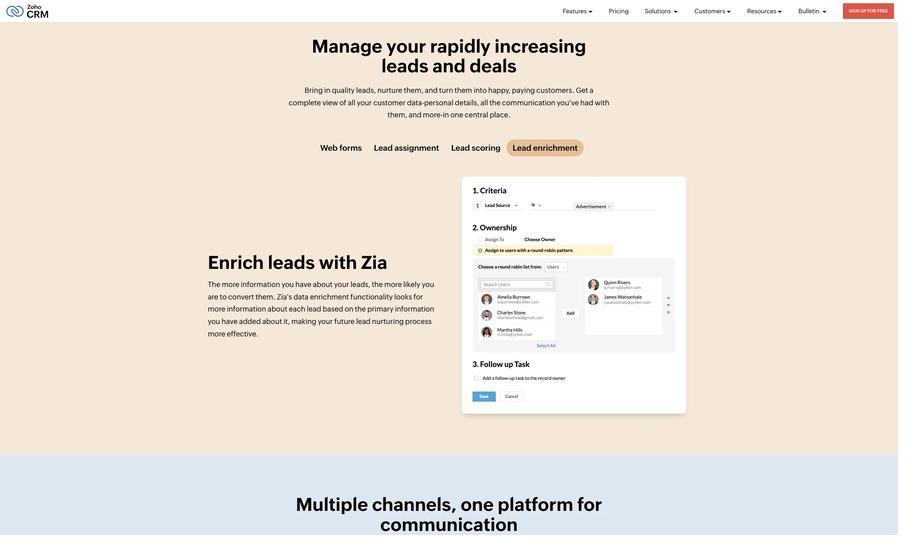 Task type: locate. For each thing, give the bounding box(es) containing it.
1 horizontal spatial lead
[[452, 143, 470, 152]]

web forms
[[321, 143, 362, 152]]

0 vertical spatial and
[[433, 56, 466, 77]]

0 vertical spatial with
[[595, 98, 610, 107]]

about
[[313, 281, 333, 289], [268, 305, 288, 314], [263, 317, 282, 326]]

them,
[[404, 86, 424, 95], [388, 111, 408, 119]]

1 horizontal spatial enrichment
[[534, 143, 578, 152]]

your inside manage your rapidly increasing leads and deals
[[387, 36, 427, 57]]

and down data- at left
[[409, 111, 422, 119]]

1 vertical spatial communication
[[381, 514, 518, 535]]

0 vertical spatial leads
[[382, 56, 429, 77]]

1 vertical spatial them,
[[388, 111, 408, 119]]

you down "are"
[[208, 317, 220, 326]]

effective.
[[227, 330, 259, 338]]

you right likely
[[422, 281, 435, 289]]

0 vertical spatial communication
[[502, 98, 556, 107]]

all
[[348, 98, 356, 107], [481, 98, 488, 107]]

0 horizontal spatial lead
[[374, 143, 393, 152]]

more down "are"
[[208, 305, 226, 314]]

0 horizontal spatial all
[[348, 98, 356, 107]]

based
[[323, 305, 344, 314]]

solutions link
[[645, 0, 679, 22]]

you
[[282, 281, 294, 289], [422, 281, 435, 289], [208, 317, 220, 326]]

0 vertical spatial one
[[451, 111, 464, 119]]

leads up zia's
[[268, 252, 315, 273]]

you've
[[557, 98, 579, 107]]

leads inside manage your rapidly increasing leads and deals
[[382, 56, 429, 77]]

likely
[[404, 281, 421, 289]]

zia
[[361, 252, 388, 273]]

solutions
[[645, 7, 673, 14]]

one
[[451, 111, 464, 119], [461, 495, 494, 515]]

multiple
[[296, 495, 368, 515]]

1 vertical spatial leads
[[268, 252, 315, 273]]

complete
[[289, 98, 321, 107]]

with inside bring in quality leads, nurture them, and turn them into happy, paying customers. get a complete view of all your customer data-personal details, all the communication you've had with them, and more-in one central place.
[[595, 98, 610, 107]]

1 vertical spatial leads,
[[351, 281, 371, 289]]

all right of
[[348, 98, 356, 107]]

with inside tab panel
[[319, 252, 357, 273]]

communication inside multiple channels, one platform for communication
[[381, 514, 518, 535]]

1 vertical spatial about
[[268, 305, 288, 314]]

enrich leads with zia tab panel
[[208, 172, 691, 421]]

information up them.
[[241, 281, 280, 289]]

manage your rapidly increasing leads and deals
[[312, 36, 587, 77]]

making
[[292, 317, 317, 326]]

primary
[[368, 305, 394, 314]]

2 all from the left
[[481, 98, 488, 107]]

sign up for free link
[[844, 3, 895, 19]]

in up "view"
[[325, 86, 331, 95]]

0 horizontal spatial for
[[414, 293, 423, 301]]

convert
[[228, 293, 254, 301]]

leads, up functionality
[[351, 281, 371, 289]]

your
[[387, 36, 427, 57], [357, 98, 372, 107], [334, 281, 349, 289], [318, 317, 333, 326]]

have up the effective.
[[222, 317, 238, 326]]

communication
[[502, 98, 556, 107], [381, 514, 518, 535]]

rapidly
[[431, 36, 491, 57]]

lead
[[374, 143, 393, 152], [452, 143, 470, 152], [513, 143, 532, 152]]

leads, inside bring in quality leads, nurture them, and turn them into happy, paying customers. get a complete view of all your customer data-personal details, all the communication you've had with them, and more-in one central place.
[[356, 86, 376, 95]]

lead right scoring
[[513, 143, 532, 152]]

have
[[296, 281, 312, 289], [222, 317, 238, 326]]

for
[[414, 293, 423, 301], [578, 495, 603, 515]]

lead right future
[[356, 317, 371, 326]]

the
[[490, 98, 501, 107], [372, 281, 383, 289], [355, 305, 366, 314]]

2 lead from the left
[[452, 143, 470, 152]]

0 vertical spatial for
[[414, 293, 423, 301]]

paying
[[512, 86, 535, 95]]

leads inside tab panel
[[268, 252, 315, 273]]

in
[[325, 86, 331, 95], [443, 111, 449, 119]]

0 vertical spatial leads,
[[356, 86, 376, 95]]

1 vertical spatial enrichment
[[310, 293, 349, 301]]

lead for lead scoring
[[452, 143, 470, 152]]

pricing link
[[609, 0, 629, 22]]

1 horizontal spatial with
[[595, 98, 610, 107]]

one inside multiple channels, one platform for communication
[[461, 495, 494, 515]]

lead for lead enrichment
[[513, 143, 532, 152]]

lead scoring
[[452, 143, 501, 152]]

all down into
[[481, 98, 488, 107]]

1 horizontal spatial all
[[481, 98, 488, 107]]

information
[[241, 281, 280, 289], [227, 305, 266, 314], [395, 305, 435, 314]]

the up functionality
[[372, 281, 383, 289]]

1 horizontal spatial for
[[578, 495, 603, 515]]

and
[[433, 56, 466, 77], [425, 86, 438, 95], [409, 111, 422, 119]]

and up turn
[[433, 56, 466, 77]]

lead left scoring
[[452, 143, 470, 152]]

and inside manage your rapidly increasing leads and deals
[[433, 56, 466, 77]]

about down zia's
[[268, 305, 288, 314]]

1 vertical spatial one
[[461, 495, 494, 515]]

leads
[[382, 56, 429, 77], [268, 252, 315, 273]]

added
[[239, 317, 261, 326]]

had
[[581, 98, 594, 107]]

increasing
[[495, 36, 587, 57]]

0 horizontal spatial in
[[325, 86, 331, 95]]

lead assignment
[[374, 143, 440, 152]]

0 vertical spatial enrichment
[[534, 143, 578, 152]]

and up personal
[[425, 86, 438, 95]]

0 horizontal spatial lead
[[307, 305, 321, 314]]

in down personal
[[443, 111, 449, 119]]

0 horizontal spatial with
[[319, 252, 357, 273]]

a
[[590, 86, 594, 95]]

have up data
[[296, 281, 312, 289]]

enrichment
[[534, 143, 578, 152], [310, 293, 349, 301]]

1 horizontal spatial in
[[443, 111, 449, 119]]

0 horizontal spatial you
[[208, 317, 220, 326]]

0 horizontal spatial leads
[[268, 252, 315, 273]]

0 vertical spatial them,
[[404, 86, 424, 95]]

2 vertical spatial the
[[355, 305, 366, 314]]

them, down customer
[[388, 111, 408, 119]]

zoho crm logo image
[[6, 2, 49, 20]]

lead
[[307, 305, 321, 314], [356, 317, 371, 326]]

of
[[340, 98, 347, 107]]

more left the effective.
[[208, 330, 226, 338]]

them, up data- at left
[[404, 86, 424, 95]]

lead right forms
[[374, 143, 393, 152]]

information up added
[[227, 305, 266, 314]]

leads, right quality
[[356, 86, 376, 95]]

1 horizontal spatial have
[[296, 281, 312, 289]]

quality
[[332, 86, 355, 95]]

leads, inside the more information you have about your leads, the more likely you are to convert them. zia's data enrichment functionality looks for more information about each lead based on the primary information you have added about it, making your future lead nurturing process more effective.
[[351, 281, 371, 289]]

looks
[[395, 293, 412, 301]]

1 horizontal spatial lead
[[356, 317, 371, 326]]

2 horizontal spatial the
[[490, 98, 501, 107]]

about left it, on the left of page
[[263, 317, 282, 326]]

functionality
[[351, 293, 393, 301]]

more up to
[[222, 281, 240, 289]]

with left zia
[[319, 252, 357, 273]]

up
[[861, 8, 867, 13]]

bring in quality leads, nurture them, and turn them into happy, paying customers. get a complete view of all your customer data-personal details, all the communication you've had with them, and more-in one central place.
[[289, 86, 610, 119]]

1 vertical spatial have
[[222, 317, 238, 326]]

for inside multiple channels, one platform for communication
[[578, 495, 603, 515]]

features link
[[563, 0, 593, 22]]

nurturing
[[372, 317, 404, 326]]

free
[[878, 8, 889, 13]]

bulletin
[[799, 7, 821, 14]]

you up zia's
[[282, 281, 294, 289]]

1 horizontal spatial leads
[[382, 56, 429, 77]]

1 vertical spatial for
[[578, 495, 603, 515]]

lead for lead assignment
[[374, 143, 393, 152]]

information up process
[[395, 305, 435, 314]]

3 lead from the left
[[513, 143, 532, 152]]

with right had
[[595, 98, 610, 107]]

them
[[455, 86, 473, 95]]

the right on
[[355, 305, 366, 314]]

bulletin link
[[799, 0, 827, 22]]

1 vertical spatial the
[[372, 281, 383, 289]]

more-
[[423, 111, 443, 119]]

2 horizontal spatial lead
[[513, 143, 532, 152]]

0 vertical spatial the
[[490, 98, 501, 107]]

for
[[868, 8, 877, 13]]

your inside bring in quality leads, nurture them, and turn them into happy, paying customers. get a complete view of all your customer data-personal details, all the communication you've had with them, and more-in one central place.
[[357, 98, 372, 107]]

1 lead from the left
[[374, 143, 393, 152]]

more
[[222, 281, 240, 289], [385, 281, 402, 289], [208, 305, 226, 314], [208, 330, 226, 338]]

scoring
[[472, 143, 501, 152]]

0 horizontal spatial enrichment
[[310, 293, 349, 301]]

1 vertical spatial with
[[319, 252, 357, 273]]

1 horizontal spatial you
[[282, 281, 294, 289]]

the down the "happy,"
[[490, 98, 501, 107]]

lead up making
[[307, 305, 321, 314]]

enrich leads with zia
[[208, 252, 388, 273]]

process
[[406, 317, 432, 326]]

for inside the more information you have about your leads, the more likely you are to convert them. zia's data enrichment functionality looks for more information about each lead based on the primary information you have added about it, making your future lead nurturing process more effective.
[[414, 293, 423, 301]]

0 vertical spatial in
[[325, 86, 331, 95]]

leads,
[[356, 86, 376, 95], [351, 281, 371, 289]]

2 vertical spatial about
[[263, 317, 282, 326]]

customers
[[695, 7, 726, 14]]

into
[[474, 86, 487, 95]]

about up based
[[313, 281, 333, 289]]

leads up nurture
[[382, 56, 429, 77]]

view
[[323, 98, 338, 107]]



Task type: vqa. For each thing, say whether or not it's contained in the screenshot.
You'Ve
yes



Task type: describe. For each thing, give the bounding box(es) containing it.
forms
[[340, 143, 362, 152]]

1 vertical spatial and
[[425, 86, 438, 95]]

resources
[[748, 7, 777, 14]]

multiple channels, one platform for communication
[[296, 495, 603, 535]]

pricing
[[609, 7, 629, 14]]

communication inside bring in quality leads, nurture them, and turn them into happy, paying customers. get a complete view of all your customer data-personal details, all the communication you've had with them, and more-in one central place.
[[502, 98, 556, 107]]

the more information you have about your leads, the more likely you are to convert them. zia's data enrichment functionality looks for more information about each lead based on the primary information you have added about it, making your future lead nurturing process more effective.
[[208, 281, 435, 338]]

features
[[563, 7, 587, 14]]

each
[[289, 305, 306, 314]]

details,
[[455, 98, 479, 107]]

more up looks
[[385, 281, 402, 289]]

0 horizontal spatial the
[[355, 305, 366, 314]]

0 horizontal spatial have
[[222, 317, 238, 326]]

the
[[208, 281, 221, 289]]

2 vertical spatial and
[[409, 111, 422, 119]]

zia's
[[277, 293, 292, 301]]

enrich
[[208, 252, 264, 273]]

1 vertical spatial in
[[443, 111, 449, 119]]

place.
[[490, 111, 511, 119]]

it,
[[284, 317, 290, 326]]

web
[[321, 143, 338, 152]]

customer
[[374, 98, 406, 107]]

1 vertical spatial lead
[[356, 317, 371, 326]]

0 vertical spatial about
[[313, 281, 333, 289]]

to
[[220, 293, 227, 301]]

get
[[576, 86, 589, 95]]

enrichment inside the more information you have about your leads, the more likely you are to convert them. zia's data enrichment functionality looks for more information about each lead based on the primary information you have added about it, making your future lead nurturing process more effective.
[[310, 293, 349, 301]]

sign up for free
[[850, 8, 889, 13]]

data-
[[407, 98, 425, 107]]

enrich lead information automatically image
[[462, 177, 687, 414]]

customers.
[[537, 86, 575, 95]]

lead enrichment
[[513, 143, 578, 152]]

central
[[465, 111, 489, 119]]

deals
[[470, 56, 517, 77]]

future
[[335, 317, 355, 326]]

1 all from the left
[[348, 98, 356, 107]]

2 horizontal spatial you
[[422, 281, 435, 289]]

turn
[[440, 86, 453, 95]]

data
[[294, 293, 309, 301]]

bring
[[305, 86, 323, 95]]

happy,
[[489, 86, 511, 95]]

the inside bring in quality leads, nurture them, and turn them into happy, paying customers. get a complete view of all your customer data-personal details, all the communication you've had with them, and more-in one central place.
[[490, 98, 501, 107]]

resources link
[[748, 0, 783, 22]]

channels,
[[372, 495, 457, 515]]

assignment
[[395, 143, 440, 152]]

them.
[[256, 293, 276, 301]]

sign
[[850, 8, 860, 13]]

one inside bring in quality leads, nurture them, and turn them into happy, paying customers. get a complete view of all your customer data-personal details, all the communication you've had with them, and more-in one central place.
[[451, 111, 464, 119]]

0 vertical spatial lead
[[307, 305, 321, 314]]

are
[[208, 293, 218, 301]]

personal
[[425, 98, 454, 107]]

nurture
[[378, 86, 403, 95]]

1 horizontal spatial the
[[372, 281, 383, 289]]

platform
[[498, 495, 574, 515]]

0 vertical spatial have
[[296, 281, 312, 289]]

on
[[345, 305, 354, 314]]

manage
[[312, 36, 383, 57]]



